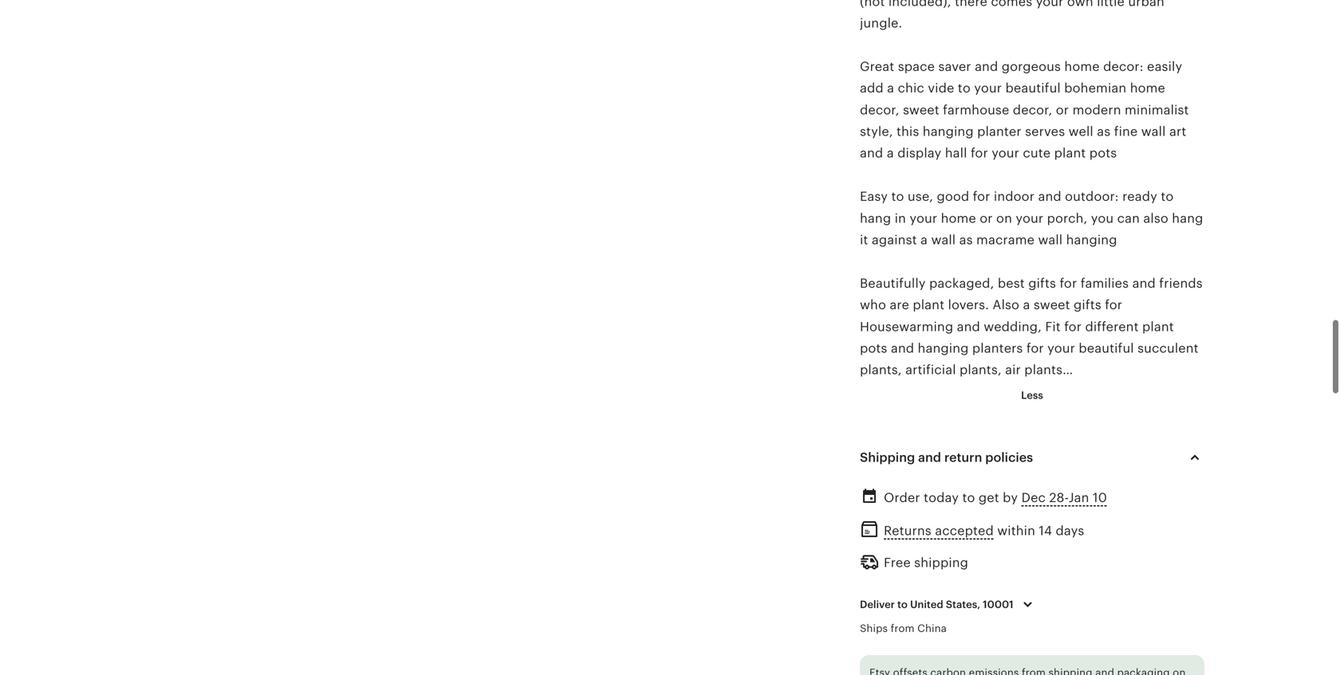 Task type: locate. For each thing, give the bounding box(es) containing it.
as inside great space saver and gorgeous home decor: easily add a chic vide to your beautiful bohemian home decor, sweet farmhouse decor, or modern minimalist style, this hanging planter serves well as fine wall art and a display hall for your cute plant pots
[[1097, 125, 1111, 139]]

you
[[1091, 211, 1114, 226]]

shipping and return policies
[[860, 451, 1033, 465]]

0 horizontal spatial sweet
[[903, 103, 940, 117]]

hanging inside great space saver and gorgeous home decor: easily add a chic vide to your beautiful bohemian home decor, sweet farmhouse decor, or modern minimalist style, this hanging planter serves well as fine wall art and a display hall for your cute plant pots
[[923, 125, 974, 139]]

1 vertical spatial sweet
[[1034, 298, 1071, 312]]

a right also
[[1023, 298, 1031, 312]]

wall inside great space saver and gorgeous home decor: easily add a chic vide to your beautiful bohemian home decor, sweet farmhouse decor, or modern minimalist style, this hanging planter serves well as fine wall art and a display hall for your cute plant pots
[[1142, 125, 1166, 139]]

vide
[[928, 81, 955, 95]]

1 vertical spatial plant
[[913, 298, 945, 312]]

0 horizontal spatial hang
[[860, 211, 892, 226]]

1 horizontal spatial plants,
[[960, 363, 1002, 378]]

to up in
[[892, 190, 905, 204]]

0 horizontal spatial beautiful
[[1006, 81, 1061, 95]]

free
[[884, 556, 911, 571]]

or
[[1056, 103, 1069, 117], [980, 211, 993, 226]]

and down lovers.
[[957, 320, 981, 334]]

and left return
[[919, 451, 942, 465]]

a right against
[[921, 233, 928, 247]]

and inside shipping and return policies dropdown button
[[919, 451, 942, 465]]

and up porch,
[[1039, 190, 1062, 204]]

hanging inside beautifully packaged, best gifts for families and friends who are plant lovers. also a sweet gifts for housewarming and wedding, fit for different plant pots and hanging planters for your beautiful succulent plants, artificial plants, air plants…
[[918, 342, 969, 356]]

0 horizontal spatial or
[[980, 211, 993, 226]]

2 decor, from the left
[[1013, 103, 1053, 117]]

hanging for gifts
[[918, 342, 969, 356]]

your down planter
[[992, 146, 1020, 161]]

gorgeous
[[1002, 59, 1061, 74]]

modern
[[1073, 103, 1122, 117]]

home inside easy to use, good for indoor and outdoor: ready to hang in your home or on your porch, you can also hang it against a wall as macrame wall hanging
[[941, 211, 977, 226]]

10001
[[983, 599, 1014, 611]]

0 horizontal spatial plant
[[913, 298, 945, 312]]

0 vertical spatial plant
[[1055, 146, 1086, 161]]

states,
[[946, 599, 981, 611]]

0 horizontal spatial wall
[[932, 233, 956, 247]]

1 horizontal spatial or
[[1056, 103, 1069, 117]]

beautiful down gorgeous
[[1006, 81, 1061, 95]]

0 horizontal spatial home
[[941, 211, 977, 226]]

0 horizontal spatial plants,
[[860, 363, 902, 378]]

hanging
[[923, 125, 974, 139], [1067, 233, 1118, 247], [918, 342, 969, 356]]

your inside beautifully packaged, best gifts for families and friends who are plant lovers. also a sweet gifts for housewarming and wedding, fit for different plant pots and hanging planters for your beautiful succulent plants, artificial plants, air plants…
[[1048, 342, 1076, 356]]

beautiful
[[1006, 81, 1061, 95], [1079, 342, 1135, 356]]

hall
[[945, 146, 968, 161]]

wedding,
[[984, 320, 1042, 334]]

for right hall
[[971, 146, 989, 161]]

home up bohemian in the right of the page
[[1065, 59, 1100, 74]]

decor, up style,
[[860, 103, 900, 117]]

sweet inside great space saver and gorgeous home decor: easily add a chic vide to your beautiful bohemian home decor, sweet farmhouse decor, or modern minimalist style, this hanging planter serves well as fine wall art and a display hall for your cute plant pots
[[903, 103, 940, 117]]

shipping
[[915, 556, 969, 571]]

sweet down chic
[[903, 103, 940, 117]]

1 horizontal spatial beautiful
[[1079, 342, 1135, 356]]

your down fit
[[1048, 342, 1076, 356]]

0 vertical spatial beautiful
[[1006, 81, 1061, 95]]

deliver to united states, 10001
[[860, 599, 1014, 611]]

hanging up hall
[[923, 125, 974, 139]]

1 horizontal spatial pots
[[1090, 146, 1117, 161]]

or up serves
[[1056, 103, 1069, 117]]

0 vertical spatial hanging
[[923, 125, 974, 139]]

1 vertical spatial gifts
[[1074, 298, 1102, 312]]

plant down "well"
[[1055, 146, 1086, 161]]

1 horizontal spatial decor,
[[1013, 103, 1053, 117]]

wall down porch,
[[1039, 233, 1063, 247]]

decor, up serves
[[1013, 103, 1053, 117]]

plants, down planters
[[960, 363, 1002, 378]]

serves
[[1025, 125, 1065, 139]]

free shipping
[[884, 556, 969, 571]]

wall down good
[[932, 233, 956, 247]]

plants, left artificial
[[860, 363, 902, 378]]

home
[[1065, 59, 1100, 74], [1130, 81, 1166, 95], [941, 211, 977, 226]]

also
[[1144, 211, 1169, 226]]

and
[[975, 59, 999, 74], [860, 146, 884, 161], [1039, 190, 1062, 204], [1133, 276, 1156, 291], [957, 320, 981, 334], [891, 342, 915, 356], [919, 451, 942, 465]]

packaged,
[[930, 276, 995, 291]]

and down housewarming
[[891, 342, 915, 356]]

ships from china
[[860, 623, 947, 635]]

1 vertical spatial hanging
[[1067, 233, 1118, 247]]

1 vertical spatial beautiful
[[1079, 342, 1135, 356]]

decor,
[[860, 103, 900, 117], [1013, 103, 1053, 117]]

0 horizontal spatial gifts
[[1029, 276, 1057, 291]]

hang down easy
[[860, 211, 892, 226]]

1 hang from the left
[[860, 211, 892, 226]]

space
[[898, 59, 935, 74]]

or left on
[[980, 211, 993, 226]]

less
[[1022, 390, 1044, 402]]

also
[[993, 298, 1020, 312]]

plant up succulent
[[1143, 320, 1174, 334]]

1 horizontal spatial gifts
[[1074, 298, 1102, 312]]

wall
[[1142, 125, 1166, 139], [932, 233, 956, 247], [1039, 233, 1063, 247]]

to
[[958, 81, 971, 95], [892, 190, 905, 204], [1161, 190, 1174, 204], [963, 491, 976, 506], [898, 599, 908, 611]]

to up 'from'
[[898, 599, 908, 611]]

wall down minimalist
[[1142, 125, 1166, 139]]

2 vertical spatial home
[[941, 211, 977, 226]]

as left macrame at the top right
[[960, 233, 973, 247]]

2 vertical spatial hanging
[[918, 342, 969, 356]]

chic
[[898, 81, 925, 95]]

1 vertical spatial or
[[980, 211, 993, 226]]

2 hang from the left
[[1172, 211, 1204, 226]]

0 horizontal spatial as
[[960, 233, 973, 247]]

a right add
[[887, 81, 895, 95]]

to up also
[[1161, 190, 1174, 204]]

1 horizontal spatial as
[[1097, 125, 1111, 139]]

sweet up fit
[[1034, 298, 1071, 312]]

0 vertical spatial home
[[1065, 59, 1100, 74]]

dec 28-jan 10 button
[[1022, 487, 1108, 510]]

as left fine at right top
[[1097, 125, 1111, 139]]

0 vertical spatial sweet
[[903, 103, 940, 117]]

home up minimalist
[[1130, 81, 1166, 95]]

easy to use, good for indoor and outdoor: ready to hang in your home or on your porch, you can also hang it against a wall as macrame wall hanging
[[860, 190, 1204, 247]]

2 vertical spatial plant
[[1143, 320, 1174, 334]]

plant right are
[[913, 298, 945, 312]]

pots down housewarming
[[860, 342, 888, 356]]

to inside great space saver and gorgeous home decor: easily add a chic vide to your beautiful bohemian home decor, sweet farmhouse decor, or modern minimalist style, this hanging planter serves well as fine wall art and a display hall for your cute plant pots
[[958, 81, 971, 95]]

or inside easy to use, good for indoor and outdoor: ready to hang in your home or on your porch, you can also hang it against a wall as macrame wall hanging
[[980, 211, 993, 226]]

cute
[[1023, 146, 1051, 161]]

your
[[975, 81, 1002, 95], [992, 146, 1020, 161], [910, 211, 938, 226], [1016, 211, 1044, 226], [1048, 342, 1076, 356]]

for up plants…
[[1027, 342, 1044, 356]]

hanging for and
[[923, 125, 974, 139]]

2 horizontal spatial wall
[[1142, 125, 1166, 139]]

gifts right best
[[1029, 276, 1057, 291]]

a inside beautifully packaged, best gifts for families and friends who are plant lovers. also a sweet gifts for housewarming and wedding, fit for different plant pots and hanging planters for your beautiful succulent plants, artificial plants, air plants…
[[1023, 298, 1031, 312]]

1 horizontal spatial plant
[[1055, 146, 1086, 161]]

minimalist
[[1125, 103, 1189, 117]]

1 vertical spatial home
[[1130, 81, 1166, 95]]

10
[[1093, 491, 1108, 506]]

1 vertical spatial as
[[960, 233, 973, 247]]

macrame
[[977, 233, 1035, 247]]

from
[[891, 623, 915, 635]]

to right vide
[[958, 81, 971, 95]]

1 horizontal spatial hang
[[1172, 211, 1204, 226]]

beautiful down different
[[1079, 342, 1135, 356]]

0 horizontal spatial pots
[[860, 342, 888, 356]]

1 horizontal spatial sweet
[[1034, 298, 1071, 312]]

pots down "well"
[[1090, 146, 1117, 161]]

hanging down you
[[1067, 233, 1118, 247]]

hanging up artificial
[[918, 342, 969, 356]]

on
[[997, 211, 1013, 226]]

for
[[971, 146, 989, 161], [973, 190, 991, 204], [1060, 276, 1078, 291], [1105, 298, 1123, 312], [1065, 320, 1082, 334], [1027, 342, 1044, 356]]

indoor
[[994, 190, 1035, 204]]

gifts down families
[[1074, 298, 1102, 312]]

0 vertical spatial gifts
[[1029, 276, 1057, 291]]

1 vertical spatial pots
[[860, 342, 888, 356]]

0 horizontal spatial decor,
[[860, 103, 900, 117]]

28-
[[1050, 491, 1069, 506]]

best
[[998, 276, 1025, 291]]

1 horizontal spatial home
[[1065, 59, 1100, 74]]

beautiful inside beautifully packaged, best gifts for families and friends who are plant lovers. also a sweet gifts for housewarming and wedding, fit for different plant pots and hanging planters for your beautiful succulent plants, artificial plants, air plants…
[[1079, 342, 1135, 356]]

today
[[924, 491, 959, 506]]

sweet
[[903, 103, 940, 117], [1034, 298, 1071, 312]]

to inside dropdown button
[[898, 599, 908, 611]]

plants,
[[860, 363, 902, 378], [960, 363, 1002, 378]]

pots
[[1090, 146, 1117, 161], [860, 342, 888, 356]]

return
[[945, 451, 983, 465]]

hang right also
[[1172, 211, 1204, 226]]

gifts
[[1029, 276, 1057, 291], [1074, 298, 1102, 312]]

hang
[[860, 211, 892, 226], [1172, 211, 1204, 226]]

decor:
[[1104, 59, 1144, 74]]

for right good
[[973, 190, 991, 204]]

0 vertical spatial or
[[1056, 103, 1069, 117]]

as
[[1097, 125, 1111, 139], [960, 233, 973, 247]]

days
[[1056, 524, 1085, 538]]

0 vertical spatial pots
[[1090, 146, 1117, 161]]

bohemian
[[1065, 81, 1127, 95]]

deliver to united states, 10001 button
[[848, 589, 1050, 622]]

0 vertical spatial as
[[1097, 125, 1111, 139]]

and left the friends at the top right
[[1133, 276, 1156, 291]]

this
[[897, 125, 920, 139]]

accepted
[[935, 524, 994, 538]]

home down good
[[941, 211, 977, 226]]



Task type: describe. For each thing, give the bounding box(es) containing it.
style,
[[860, 125, 893, 139]]

easily
[[1148, 59, 1183, 74]]

families
[[1081, 276, 1129, 291]]

deliver
[[860, 599, 895, 611]]

shipping
[[860, 451, 915, 465]]

sweet inside beautifully packaged, best gifts for families and friends who are plant lovers. also a sweet gifts for housewarming and wedding, fit for different plant pots and hanging planters for your beautiful succulent plants, artificial plants, air plants…
[[1034, 298, 1071, 312]]

ships
[[860, 623, 888, 635]]

planter
[[978, 125, 1022, 139]]

great
[[860, 59, 895, 74]]

shipping and return policies button
[[846, 439, 1219, 477]]

1 horizontal spatial wall
[[1039, 233, 1063, 247]]

plants…
[[1025, 363, 1074, 378]]

are
[[890, 298, 910, 312]]

can
[[1118, 211, 1140, 226]]

use,
[[908, 190, 934, 204]]

ready
[[1123, 190, 1158, 204]]

returns accepted within 14 days
[[884, 524, 1085, 538]]

beautiful inside great space saver and gorgeous home decor: easily add a chic vide to your beautiful bohemian home decor, sweet farmhouse decor, or modern minimalist style, this hanging planter serves well as fine wall art and a display hall for your cute plant pots
[[1006, 81, 1061, 95]]

pots inside great space saver and gorgeous home decor: easily add a chic vide to your beautiful bohemian home decor, sweet farmhouse decor, or modern minimalist style, this hanging planter serves well as fine wall art and a display hall for your cute plant pots
[[1090, 146, 1117, 161]]

your down use,
[[910, 211, 938, 226]]

who
[[860, 298, 887, 312]]

to left get
[[963, 491, 976, 506]]

well
[[1069, 125, 1094, 139]]

beautifully
[[860, 276, 926, 291]]

china
[[918, 623, 947, 635]]

fine
[[1115, 125, 1138, 139]]

for left families
[[1060, 276, 1078, 291]]

less button
[[1010, 381, 1056, 410]]

pots inside beautifully packaged, best gifts for families and friends who are plant lovers. also a sweet gifts for housewarming and wedding, fit for different plant pots and hanging planters for your beautiful succulent plants, artificial plants, air plants…
[[860, 342, 888, 356]]

returns
[[884, 524, 932, 538]]

porch,
[[1047, 211, 1088, 226]]

hanging inside easy to use, good for indoor and outdoor: ready to hang in your home or on your porch, you can also hang it against a wall as macrame wall hanging
[[1067, 233, 1118, 247]]

fit
[[1046, 320, 1061, 334]]

for inside easy to use, good for indoor and outdoor: ready to hang in your home or on your porch, you can also hang it against a wall as macrame wall hanging
[[973, 190, 991, 204]]

order today to get by dec 28-jan 10
[[884, 491, 1108, 506]]

friends
[[1160, 276, 1203, 291]]

great space saver and gorgeous home decor: easily add a chic vide to your beautiful bohemian home decor, sweet farmhouse decor, or modern minimalist style, this hanging planter serves well as fine wall art and a display hall for your cute plant pots
[[860, 59, 1189, 161]]

add
[[860, 81, 884, 95]]

your right on
[[1016, 211, 1044, 226]]

good
[[937, 190, 970, 204]]

2 plants, from the left
[[960, 363, 1002, 378]]

against
[[872, 233, 917, 247]]

easy
[[860, 190, 888, 204]]

for right fit
[[1065, 320, 1082, 334]]

lovers.
[[948, 298, 990, 312]]

outdoor:
[[1065, 190, 1119, 204]]

artificial
[[906, 363, 956, 378]]

your up farmhouse
[[975, 81, 1002, 95]]

order
[[884, 491, 921, 506]]

farmhouse
[[943, 103, 1010, 117]]

display
[[898, 146, 942, 161]]

beautifully packaged, best gifts for families and friends who are plant lovers. also a sweet gifts for housewarming and wedding, fit for different plant pots and hanging planters for your beautiful succulent plants, artificial plants, air plants…
[[860, 276, 1203, 378]]

2 horizontal spatial plant
[[1143, 320, 1174, 334]]

jan
[[1069, 491, 1090, 506]]

it
[[860, 233, 869, 247]]

and inside easy to use, good for indoor and outdoor: ready to hang in your home or on your porch, you can also hang it against a wall as macrame wall hanging
[[1039, 190, 1062, 204]]

planters
[[973, 342, 1023, 356]]

art
[[1170, 125, 1187, 139]]

saver
[[939, 59, 972, 74]]

different
[[1086, 320, 1139, 334]]

14
[[1039, 524, 1053, 538]]

as inside easy to use, good for indoor and outdoor: ready to hang in your home or on your porch, you can also hang it against a wall as macrame wall hanging
[[960, 233, 973, 247]]

a down style,
[[887, 146, 894, 161]]

or inside great space saver and gorgeous home decor: easily add a chic vide to your beautiful bohemian home decor, sweet farmhouse decor, or modern minimalist style, this hanging planter serves well as fine wall art and a display hall for your cute plant pots
[[1056, 103, 1069, 117]]

united
[[910, 599, 944, 611]]

within
[[998, 524, 1036, 538]]

returns accepted button
[[884, 520, 994, 543]]

succulent
[[1138, 342, 1199, 356]]

in
[[895, 211, 906, 226]]

dec
[[1022, 491, 1046, 506]]

and down style,
[[860, 146, 884, 161]]

get
[[979, 491, 1000, 506]]

and right saver on the right
[[975, 59, 999, 74]]

plant inside great space saver and gorgeous home decor: easily add a chic vide to your beautiful bohemian home decor, sweet farmhouse decor, or modern minimalist style, this hanging planter serves well as fine wall art and a display hall for your cute plant pots
[[1055, 146, 1086, 161]]

1 decor, from the left
[[860, 103, 900, 117]]

policies
[[986, 451, 1033, 465]]

1 plants, from the left
[[860, 363, 902, 378]]

air
[[1006, 363, 1021, 378]]

a inside easy to use, good for indoor and outdoor: ready to hang in your home or on your porch, you can also hang it against a wall as macrame wall hanging
[[921, 233, 928, 247]]

for up different
[[1105, 298, 1123, 312]]

housewarming
[[860, 320, 954, 334]]

for inside great space saver and gorgeous home decor: easily add a chic vide to your beautiful bohemian home decor, sweet farmhouse decor, or modern minimalist style, this hanging planter serves well as fine wall art and a display hall for your cute plant pots
[[971, 146, 989, 161]]

by
[[1003, 491, 1018, 506]]

2 horizontal spatial home
[[1130, 81, 1166, 95]]



Task type: vqa. For each thing, say whether or not it's contained in the screenshot.
1:55am
no



